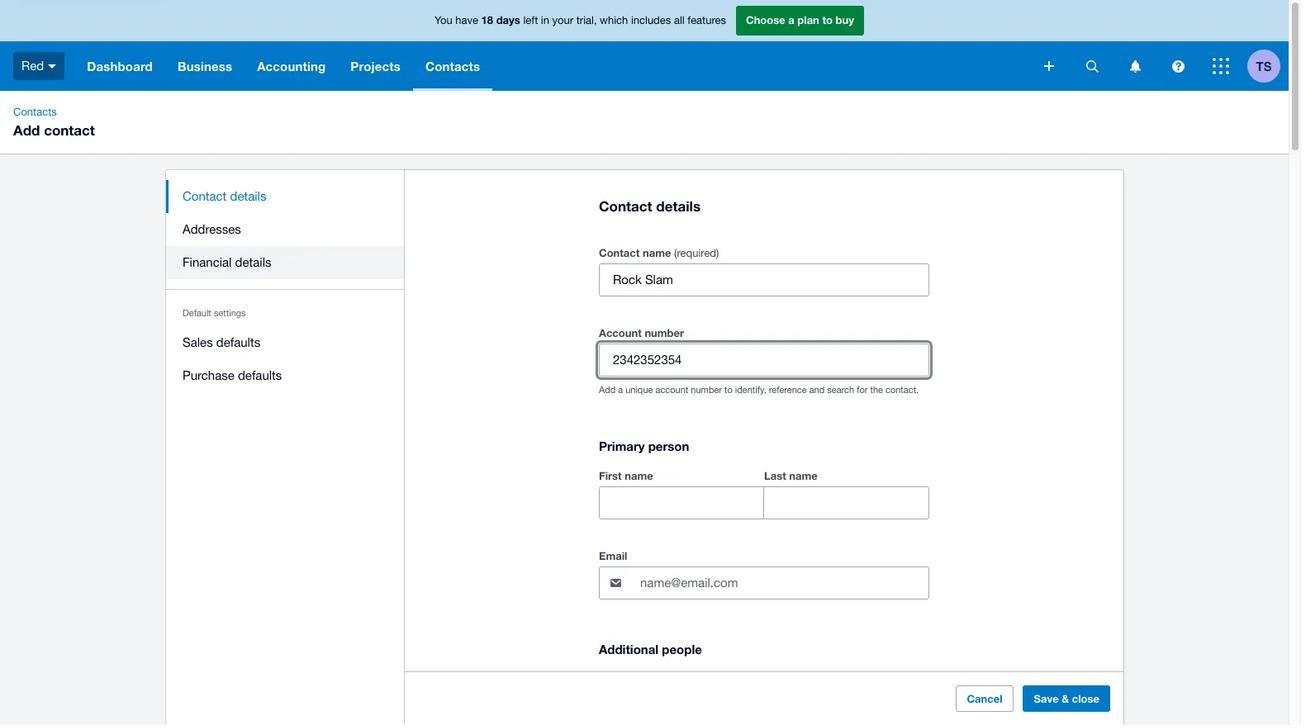 Task type: locate. For each thing, give the bounding box(es) containing it.
1 vertical spatial defaults
[[238, 369, 282, 383]]

contact
[[44, 121, 95, 139]]

add inside contacts add contact
[[13, 121, 40, 139]]

menu
[[166, 170, 405, 402]]

projects
[[351, 59, 401, 74]]

a
[[789, 13, 795, 27], [618, 385, 623, 395]]

person
[[649, 439, 690, 454]]

0 vertical spatial to
[[823, 13, 833, 27]]

choose
[[746, 13, 786, 27]]

sales defaults link
[[166, 326, 405, 360]]

name right first
[[625, 470, 653, 483]]

(required)
[[674, 247, 719, 260]]

a left unique
[[618, 385, 623, 395]]

details up (required)
[[656, 198, 701, 215]]

contact details
[[183, 189, 266, 203], [599, 198, 701, 215]]

to inside banner
[[823, 13, 833, 27]]

purchase defaults
[[183, 369, 282, 383]]

a inside banner
[[789, 13, 795, 27]]

0 vertical spatial contacts
[[426, 59, 480, 74]]

contact details up addresses
[[183, 189, 266, 203]]

to left buy
[[823, 13, 833, 27]]

contact name (required)
[[599, 246, 719, 260]]

have
[[456, 14, 479, 27]]

1 vertical spatial number
[[691, 385, 722, 395]]

0 horizontal spatial contact details
[[183, 189, 266, 203]]

contact inside contact details link
[[183, 189, 227, 203]]

number right the account
[[645, 327, 684, 340]]

defaults for purchase defaults
[[238, 369, 282, 383]]

0 horizontal spatial add
[[13, 121, 40, 139]]

financial details
[[183, 255, 272, 269]]

save
[[1034, 693, 1059, 706]]

1 horizontal spatial to
[[823, 13, 833, 27]]

plan
[[798, 13, 820, 27]]

number right account
[[691, 385, 722, 395]]

first
[[599, 470, 622, 483]]

svg image
[[1086, 60, 1099, 72], [1130, 60, 1141, 72], [1172, 60, 1185, 72], [1045, 61, 1055, 71]]

0 horizontal spatial number
[[645, 327, 684, 340]]

ts button
[[1248, 41, 1289, 91]]

sales
[[183, 336, 213, 350]]

contact
[[183, 189, 227, 203], [599, 198, 653, 215], [599, 246, 640, 260]]

you
[[435, 14, 453, 27]]

1 vertical spatial a
[[618, 385, 623, 395]]

a left plan on the right of the page
[[789, 13, 795, 27]]

add a unique account number to identify, reference and search for the contact.
[[599, 385, 919, 395]]

0 vertical spatial add
[[13, 121, 40, 139]]

contacts up contact
[[13, 106, 57, 118]]

defaults
[[216, 336, 260, 350], [238, 369, 282, 383]]

details for contact details link
[[230, 189, 266, 203]]

contacts for contacts
[[426, 59, 480, 74]]

details down addresses link
[[235, 255, 272, 269]]

name
[[643, 246, 671, 260], [625, 470, 653, 483], [790, 470, 818, 483]]

add left unique
[[599, 385, 616, 395]]

account
[[599, 327, 642, 340]]

menu containing contact details
[[166, 170, 405, 402]]

to left identify,
[[725, 385, 733, 395]]

1 horizontal spatial add
[[599, 385, 616, 395]]

primary
[[599, 439, 645, 454]]

svg image
[[1213, 58, 1230, 74], [48, 64, 56, 68]]

contact details up contact name (required)
[[599, 198, 701, 215]]

group
[[599, 466, 930, 520]]

1 horizontal spatial contact details
[[599, 198, 701, 215]]

days
[[496, 13, 521, 27]]

primary person
[[599, 439, 690, 454]]

0 horizontal spatial to
[[725, 385, 733, 395]]

banner
[[0, 0, 1289, 91]]

name for contact
[[643, 246, 671, 260]]

number
[[645, 327, 684, 340], [691, 385, 722, 395]]

add down contacts link
[[13, 121, 40, 139]]

contact up addresses
[[183, 189, 227, 203]]

purchase
[[183, 369, 235, 383]]

a for choose
[[789, 13, 795, 27]]

1 vertical spatial contacts
[[13, 106, 57, 118]]

business button
[[165, 41, 245, 91]]

purchase defaults link
[[166, 360, 405, 393]]

features
[[688, 14, 726, 27]]

contacts inside contacts add contact
[[13, 106, 57, 118]]

and
[[810, 385, 825, 395]]

0 horizontal spatial svg image
[[48, 64, 56, 68]]

name right last
[[790, 470, 818, 483]]

contact left (required)
[[599, 246, 640, 260]]

save & close
[[1034, 693, 1100, 706]]

Email text field
[[639, 568, 929, 599]]

details for financial details link
[[235, 255, 272, 269]]

svg image right red at the left
[[48, 64, 56, 68]]

addresses link
[[166, 213, 405, 246]]

includes
[[631, 14, 671, 27]]

add
[[13, 121, 40, 139], [599, 385, 616, 395]]

0 vertical spatial a
[[789, 13, 795, 27]]

0 vertical spatial defaults
[[216, 336, 260, 350]]

contacts add contact
[[13, 106, 95, 139]]

name left (required)
[[643, 246, 671, 260]]

accounting
[[257, 59, 326, 74]]

first name
[[599, 470, 653, 483]]

identify,
[[735, 385, 767, 395]]

details up addresses
[[230, 189, 266, 203]]

0 horizontal spatial a
[[618, 385, 623, 395]]

dashboard
[[87, 59, 153, 74]]

Account number field
[[600, 345, 929, 376]]

1 horizontal spatial contacts
[[426, 59, 480, 74]]

search
[[828, 385, 855, 395]]

0 horizontal spatial contacts
[[13, 106, 57, 118]]

red
[[21, 58, 44, 73]]

red button
[[0, 41, 75, 91]]

1 horizontal spatial svg image
[[1213, 58, 1230, 74]]

contacts inside popup button
[[426, 59, 480, 74]]

defaults down settings
[[216, 336, 260, 350]]

a for add
[[618, 385, 623, 395]]

contacts
[[426, 59, 480, 74], [13, 106, 57, 118]]

contact.
[[886, 385, 919, 395]]

the
[[871, 385, 883, 395]]

svg image left ts
[[1213, 58, 1230, 74]]

which
[[600, 14, 628, 27]]

contacts down you
[[426, 59, 480, 74]]

details
[[230, 189, 266, 203], [656, 198, 701, 215], [235, 255, 272, 269]]

1 horizontal spatial a
[[789, 13, 795, 27]]

to
[[823, 13, 833, 27], [725, 385, 733, 395]]

defaults down sales defaults link
[[238, 369, 282, 383]]



Task type: vqa. For each thing, say whether or not it's contained in the screenshot.
Projects
yes



Task type: describe. For each thing, give the bounding box(es) containing it.
group containing first name
[[599, 466, 930, 520]]

18
[[482, 13, 493, 27]]

business
[[178, 59, 232, 74]]

save & close button
[[1024, 686, 1111, 712]]

in
[[541, 14, 550, 27]]

additional people
[[599, 642, 702, 657]]

0 vertical spatial number
[[645, 327, 684, 340]]

sales defaults
[[183, 336, 260, 350]]

accounting button
[[245, 41, 338, 91]]

email
[[599, 550, 628, 563]]

last name
[[764, 470, 818, 483]]

contact details link
[[166, 180, 405, 213]]

close
[[1073, 693, 1100, 706]]

additional
[[599, 642, 659, 657]]

last
[[764, 470, 787, 483]]

cancel button
[[957, 686, 1014, 712]]

unique
[[626, 385, 653, 395]]

name for first
[[625, 470, 653, 483]]

1 vertical spatial to
[[725, 385, 733, 395]]

&
[[1062, 693, 1070, 706]]

contacts button
[[413, 41, 493, 91]]

account
[[656, 385, 689, 395]]

all
[[674, 14, 685, 27]]

default
[[183, 308, 211, 318]]

projects button
[[338, 41, 413, 91]]

left
[[524, 14, 538, 27]]

addresses
[[183, 222, 241, 236]]

reference
[[769, 385, 807, 395]]

banner containing ts
[[0, 0, 1289, 91]]

contacts for contacts add contact
[[13, 106, 57, 118]]

financial
[[183, 255, 232, 269]]

ts
[[1257, 58, 1272, 73]]

contacts link
[[7, 104, 63, 121]]

for
[[857, 385, 868, 395]]

your
[[553, 14, 574, 27]]

trial,
[[577, 14, 597, 27]]

1 vertical spatial add
[[599, 385, 616, 395]]

default settings
[[183, 308, 246, 318]]

contact up contact name (required)
[[599, 198, 653, 215]]

settings
[[214, 308, 246, 318]]

Last name field
[[764, 488, 929, 519]]

buy
[[836, 13, 855, 27]]

choose a plan to buy
[[746, 13, 855, 27]]

financial details link
[[166, 246, 405, 279]]

1 horizontal spatial number
[[691, 385, 722, 395]]

defaults for sales defaults
[[216, 336, 260, 350]]

name for last
[[790, 470, 818, 483]]

you have 18 days left in your trial, which includes all features
[[435, 13, 726, 27]]

svg image inside red popup button
[[48, 64, 56, 68]]

people
[[662, 642, 702, 657]]

First name field
[[600, 488, 764, 519]]

dashboard link
[[75, 41, 165, 91]]

A business or person's name field
[[600, 265, 929, 296]]

account number
[[599, 327, 684, 340]]

cancel
[[967, 693, 1003, 706]]



